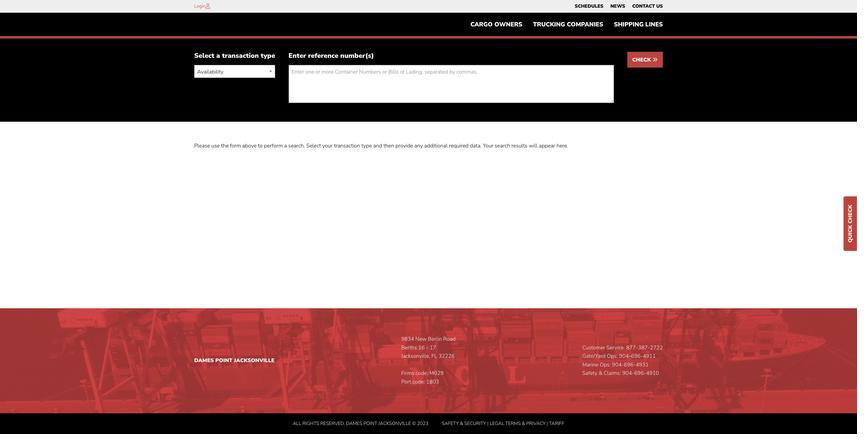 Task type: locate. For each thing, give the bounding box(es) containing it.
security
[[464, 421, 486, 427]]

lines
[[646, 20, 663, 29]]

menu bar containing cargo owners
[[465, 18, 668, 31]]

rights
[[303, 421, 319, 427]]

0 vertical spatial transaction
[[222, 51, 259, 60]]

2 horizontal spatial &
[[599, 370, 602, 378]]

0 vertical spatial ops:
[[607, 353, 618, 360]]

jacksonville,
[[401, 353, 430, 360]]

owners
[[495, 20, 523, 29]]

schedules link
[[575, 2, 604, 11]]

jacksonville
[[234, 357, 275, 365], [379, 421, 411, 427]]

berlin
[[428, 336, 442, 343]]

terms
[[505, 421, 521, 427]]

0 vertical spatial point
[[215, 357, 233, 365]]

904-
[[619, 353, 631, 360], [612, 362, 624, 369], [623, 370, 634, 378]]

trucking companies link
[[528, 18, 609, 31]]

& left "security"
[[460, 421, 463, 427]]

trucking
[[533, 20, 565, 29]]

1 vertical spatial menu bar
[[465, 18, 668, 31]]

0 vertical spatial safety
[[582, 370, 597, 378]]

your
[[483, 142, 493, 150]]

0 horizontal spatial |
[[487, 421, 489, 427]]

type left the enter
[[261, 51, 275, 60]]

1 horizontal spatial &
[[522, 421, 525, 427]]

1 vertical spatial a
[[284, 142, 287, 150]]

0 vertical spatial menu bar
[[571, 2, 667, 11]]

1 vertical spatial ops:
[[600, 362, 611, 369]]

1 | from the left
[[487, 421, 489, 427]]

news link
[[611, 2, 625, 11]]

shipping lines
[[614, 20, 663, 29]]

shipping lines link
[[609, 18, 668, 31]]

fl
[[432, 353, 437, 360]]

safety
[[582, 370, 597, 378], [442, 421, 459, 427]]

1 horizontal spatial safety
[[582, 370, 597, 378]]

type
[[261, 51, 275, 60], [362, 142, 372, 150]]

dames point jacksonville
[[194, 357, 275, 365]]

enter
[[289, 51, 306, 60]]

0 vertical spatial select
[[194, 51, 214, 60]]

cargo
[[471, 20, 493, 29]]

dames
[[194, 357, 214, 365], [346, 421, 362, 427]]

safety left "security"
[[442, 421, 459, 427]]

1 horizontal spatial a
[[284, 142, 287, 150]]

1 vertical spatial dames
[[346, 421, 362, 427]]

login link
[[194, 3, 206, 9]]

code: up 1803
[[416, 370, 428, 378]]

1 horizontal spatial point
[[364, 421, 377, 427]]

0 horizontal spatial select
[[194, 51, 214, 60]]

please
[[194, 142, 210, 150]]

| left "legal"
[[487, 421, 489, 427]]

0 horizontal spatial check
[[632, 56, 653, 64]]

904- up the claims:
[[612, 362, 624, 369]]

search.
[[288, 142, 305, 150]]

1 horizontal spatial |
[[547, 421, 548, 427]]

904- down 877-
[[619, 353, 631, 360]]

904- right the claims:
[[623, 370, 634, 378]]

companies
[[567, 20, 603, 29]]

type left and
[[362, 142, 372, 150]]

Enter reference number(s) text field
[[289, 65, 614, 103]]

0 horizontal spatial jacksonville
[[234, 357, 275, 365]]

user image
[[206, 3, 210, 9]]

1 horizontal spatial check
[[847, 205, 854, 224]]

&
[[599, 370, 602, 378], [460, 421, 463, 427], [522, 421, 525, 427]]

696-
[[631, 353, 643, 360], [624, 362, 636, 369], [634, 370, 646, 378]]

1 horizontal spatial transaction
[[334, 142, 360, 150]]

0 horizontal spatial type
[[261, 51, 275, 60]]

required
[[449, 142, 469, 150]]

1 horizontal spatial select
[[306, 142, 321, 150]]

1 horizontal spatial jacksonville
[[379, 421, 411, 427]]

road
[[443, 336, 456, 343]]

0 vertical spatial 696-
[[631, 353, 643, 360]]

ops: down service:
[[607, 353, 618, 360]]

& inside customer service: 877-387-2722 gate/yard ops: 904-696-4911 marine ops: 904-696-4931 safety & claims: 904-696-4910
[[599, 370, 602, 378]]

safety down marine
[[582, 370, 597, 378]]

1 vertical spatial jacksonville
[[379, 421, 411, 427]]

1 vertical spatial point
[[364, 421, 377, 427]]

code:
[[416, 370, 428, 378], [413, 379, 425, 386]]

berths
[[401, 344, 417, 352]]

news
[[611, 3, 625, 9]]

footer
[[0, 309, 857, 435]]

check
[[632, 56, 653, 64], [847, 205, 854, 224]]

all rights reserved. dames point jacksonville © 2023
[[293, 421, 428, 427]]

contact us
[[632, 3, 663, 9]]

1 vertical spatial 904-
[[612, 362, 624, 369]]

contact us link
[[632, 2, 663, 11]]

service:
[[607, 344, 625, 352]]

menu bar down schedules link
[[465, 18, 668, 31]]

0 horizontal spatial dames
[[194, 357, 214, 365]]

number(s)
[[340, 51, 374, 60]]

0 vertical spatial check
[[632, 56, 653, 64]]

login
[[194, 3, 206, 9]]

2 | from the left
[[547, 421, 548, 427]]

tariff
[[549, 421, 564, 427]]

0 vertical spatial a
[[216, 51, 220, 60]]

additional
[[424, 142, 448, 150]]

-
[[426, 344, 428, 352]]

a
[[216, 51, 220, 60], [284, 142, 287, 150]]

4931
[[636, 362, 649, 369]]

reference
[[308, 51, 339, 60]]

16
[[418, 344, 425, 352]]

please use the form above to perform a search. select your transaction type and then provide any additional required data. your search results will appear here.
[[194, 142, 568, 150]]

ops:
[[607, 353, 618, 360], [600, 362, 611, 369]]

will
[[529, 142, 538, 150]]

cargo owners
[[471, 20, 523, 29]]

menu bar up shipping
[[571, 2, 667, 11]]

2 vertical spatial 696-
[[634, 370, 646, 378]]

marine
[[582, 362, 599, 369]]

& left the claims:
[[599, 370, 602, 378]]

| left tariff link
[[547, 421, 548, 427]]

2023
[[417, 421, 428, 427]]

code: right port
[[413, 379, 425, 386]]

1 vertical spatial safety
[[442, 421, 459, 427]]

point
[[215, 357, 233, 365], [364, 421, 377, 427]]

& right terms
[[522, 421, 525, 427]]

1 horizontal spatial type
[[362, 142, 372, 150]]

menu bar
[[571, 2, 667, 11], [465, 18, 668, 31]]

firms code:  m029 port code:  1803
[[401, 370, 444, 386]]

and
[[373, 142, 382, 150]]

ops: up the claims:
[[600, 362, 611, 369]]

0 horizontal spatial safety
[[442, 421, 459, 427]]

select
[[194, 51, 214, 60], [306, 142, 321, 150]]



Task type: describe. For each thing, give the bounding box(es) containing it.
0 vertical spatial 904-
[[619, 353, 631, 360]]

here.
[[557, 142, 568, 150]]

1 vertical spatial 696-
[[624, 362, 636, 369]]

customer
[[582, 344, 605, 352]]

4911
[[643, 353, 656, 360]]

tariff link
[[549, 421, 564, 427]]

search
[[495, 142, 510, 150]]

17
[[430, 344, 436, 352]]

1 vertical spatial transaction
[[334, 142, 360, 150]]

4910
[[646, 370, 659, 378]]

1 vertical spatial select
[[306, 142, 321, 150]]

0 horizontal spatial transaction
[[222, 51, 259, 60]]

quick check link
[[844, 197, 857, 251]]

1 vertical spatial check
[[847, 205, 854, 224]]

data.
[[470, 142, 482, 150]]

legal
[[490, 421, 504, 427]]

1 vertical spatial type
[[362, 142, 372, 150]]

schedules
[[575, 3, 604, 9]]

0 horizontal spatial point
[[215, 357, 233, 365]]

0 vertical spatial code:
[[416, 370, 428, 378]]

0 vertical spatial dames
[[194, 357, 214, 365]]

all
[[293, 421, 301, 427]]

check inside 'button'
[[632, 56, 653, 64]]

the
[[221, 142, 229, 150]]

then
[[384, 142, 394, 150]]

to
[[258, 142, 263, 150]]

quick check
[[847, 205, 854, 243]]

safety & security | legal terms & privacy | tariff
[[442, 421, 564, 427]]

quick
[[847, 225, 854, 243]]

firms
[[401, 370, 414, 378]]

9834 new berlin road berths 16 - 17 jacksonville, fl 32226
[[401, 336, 456, 360]]

0 horizontal spatial &
[[460, 421, 463, 427]]

footer containing 9834 new berlin road
[[0, 309, 857, 435]]

©
[[412, 421, 416, 427]]

check button
[[627, 52, 663, 68]]

shipping
[[614, 20, 644, 29]]

legal terms & privacy link
[[490, 421, 546, 427]]

privacy
[[526, 421, 546, 427]]

1 vertical spatial code:
[[413, 379, 425, 386]]

0 vertical spatial jacksonville
[[234, 357, 275, 365]]

any
[[415, 142, 423, 150]]

9834
[[401, 336, 414, 343]]

select a transaction type
[[194, 51, 275, 60]]

0 horizontal spatial a
[[216, 51, 220, 60]]

877-
[[626, 344, 638, 352]]

1803
[[426, 379, 439, 386]]

enter reference number(s)
[[289, 51, 374, 60]]

2722
[[650, 344, 663, 352]]

cargo owners link
[[465, 18, 528, 31]]

reserved.
[[320, 421, 345, 427]]

perform
[[264, 142, 283, 150]]

1 horizontal spatial dames
[[346, 421, 362, 427]]

new
[[416, 336, 427, 343]]

form
[[230, 142, 241, 150]]

menu bar containing schedules
[[571, 2, 667, 11]]

safety inside customer service: 877-387-2722 gate/yard ops: 904-696-4911 marine ops: 904-696-4931 safety & claims: 904-696-4910
[[582, 370, 597, 378]]

appear
[[539, 142, 555, 150]]

above
[[242, 142, 257, 150]]

customer service: 877-387-2722 gate/yard ops: 904-696-4911 marine ops: 904-696-4931 safety & claims: 904-696-4910
[[582, 344, 663, 378]]

gate/yard
[[582, 353, 606, 360]]

m029
[[429, 370, 444, 378]]

your
[[322, 142, 333, 150]]

contact
[[632, 3, 655, 9]]

us
[[656, 3, 663, 9]]

claims:
[[604, 370, 621, 378]]

use
[[211, 142, 220, 150]]

387-
[[638, 344, 650, 352]]

0 vertical spatial type
[[261, 51, 275, 60]]

2 vertical spatial 904-
[[623, 370, 634, 378]]

provide
[[396, 142, 413, 150]]

port
[[401, 379, 411, 386]]

angle double right image
[[653, 57, 658, 62]]

trucking companies
[[533, 20, 603, 29]]

32226
[[439, 353, 455, 360]]

results
[[512, 142, 528, 150]]

safety & security link
[[442, 421, 486, 427]]



